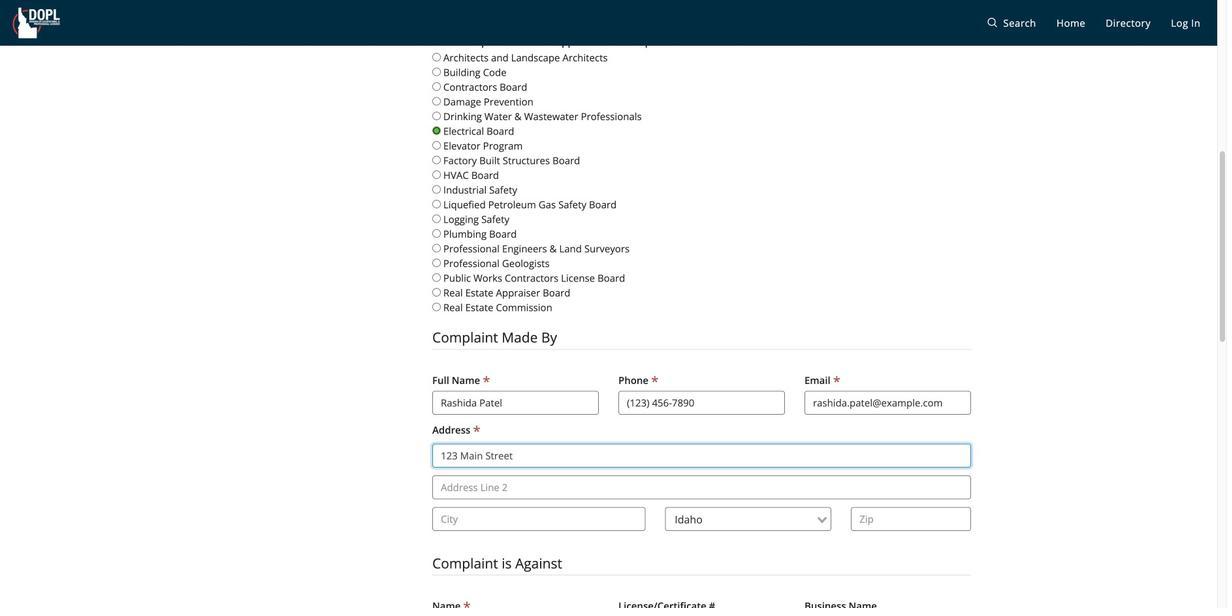 Task type: locate. For each thing, give the bounding box(es) containing it.
None search field
[[667, 508, 815, 530]]

None radio
[[432, 68, 441, 76], [432, 82, 441, 91], [432, 97, 441, 106], [432, 126, 441, 135], [432, 244, 441, 253], [432, 273, 441, 282], [432, 303, 441, 311], [432, 68, 441, 76], [432, 82, 441, 91], [432, 97, 441, 106], [432, 126, 441, 135], [432, 244, 441, 253], [432, 273, 441, 282], [432, 303, 441, 311]]

Address Line 1 text field
[[432, 444, 971, 468]]

name element
[[432, 599, 471, 608]]

None radio
[[432, 53, 441, 61], [432, 112, 441, 120], [432, 141, 441, 150], [432, 156, 441, 164], [432, 171, 441, 179], [432, 185, 441, 194], [432, 200, 441, 208], [432, 215, 441, 223], [432, 229, 441, 238], [432, 259, 441, 267], [432, 288, 441, 297], [432, 53, 441, 61], [432, 112, 441, 120], [432, 141, 441, 150], [432, 156, 441, 164], [432, 171, 441, 179], [432, 185, 441, 194], [432, 200, 441, 208], [432, 215, 441, 223], [432, 229, 441, 238], [432, 259, 441, 267], [432, 288, 441, 297]]

option group
[[432, 34, 971, 315]]

Address Line 2 text field
[[432, 475, 971, 499]]

None text field
[[432, 391, 599, 415]]

(999) 999-9999 telephone field
[[619, 391, 785, 415]]

Zip text field
[[851, 507, 971, 531]]

phone element
[[619, 373, 659, 388]]



Task type: describe. For each thing, give the bounding box(es) containing it.
search image
[[988, 16, 998, 30]]

Search for option field
[[665, 507, 832, 531]]

business name element
[[805, 599, 877, 608]]

City text field
[[432, 507, 645, 531]]

none search field inside search for option field
[[667, 508, 815, 530]]

email@example.com email field
[[805, 391, 971, 415]]

email element
[[805, 373, 841, 388]]

full name element
[[432, 373, 490, 388]]

license/certificate # element
[[619, 599, 715, 608]]



Task type: vqa. For each thing, say whether or not it's contained in the screenshot.
search for option Field
yes



